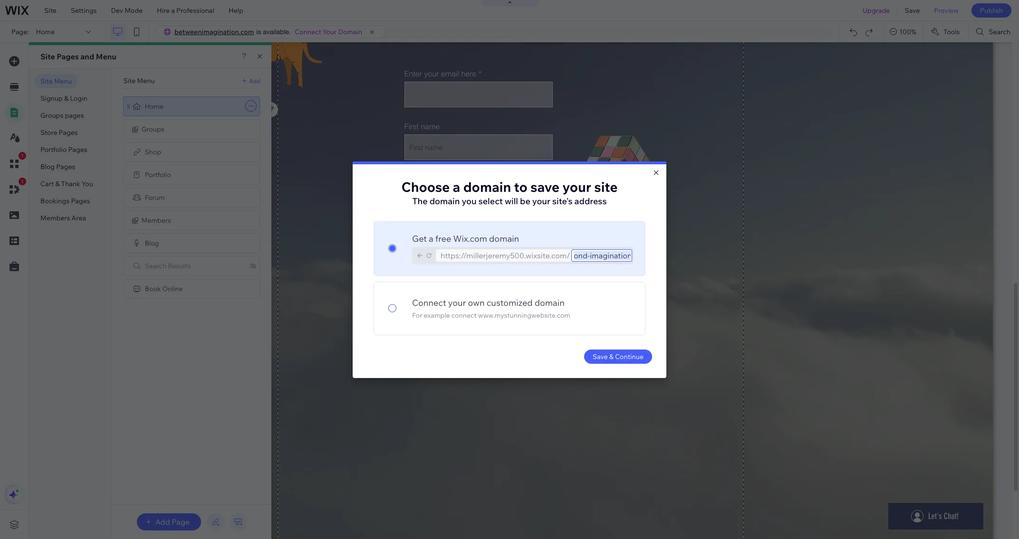 Task type: describe. For each thing, give the bounding box(es) containing it.
save & continue
[[593, 353, 644, 361]]

search for search
[[989, 28, 1011, 36]]

your
[[323, 28, 337, 36]]

settings
[[71, 6, 97, 15]]

login
[[70, 94, 87, 103]]

groups for groups pages
[[40, 111, 63, 120]]

available.
[[263, 28, 291, 36]]

professional
[[176, 6, 214, 15]]

add page
[[155, 518, 190, 527]]

example
[[424, 311, 450, 320]]

1 vertical spatial home
[[145, 102, 164, 111]]

hire a professional
[[157, 6, 214, 15]]

domain up select
[[464, 179, 511, 195]]

select
[[479, 196, 503, 207]]

connect
[[452, 311, 477, 320]]

portfolio for portfolio
[[145, 171, 171, 179]]

upgrade
[[863, 6, 891, 15]]

0 vertical spatial home
[[36, 28, 55, 36]]

& for save
[[610, 353, 614, 361]]

1 horizontal spatial site menu
[[123, 77, 155, 85]]

domain inside connect your own customized domain for example connect www.mystunningwebsite.com
[[535, 298, 565, 308]]

is available. connect your domain
[[257, 28, 362, 36]]

cart & thank you
[[40, 180, 93, 188]]

a for professional
[[171, 6, 175, 15]]

100% button
[[885, 21, 924, 42]]

publish button
[[972, 3, 1012, 18]]

pages for blog
[[56, 163, 75, 171]]

save for save & continue
[[593, 353, 608, 361]]

store pages
[[40, 128, 78, 137]]

dev mode
[[111, 6, 143, 15]]

dev
[[111, 6, 123, 15]]

100%
[[900, 28, 917, 36]]

& for signup
[[64, 94, 68, 103]]

site
[[595, 179, 618, 195]]

connect inside connect your own customized domain for example connect www.mystunningwebsite.com
[[412, 298, 447, 308]]

bookings
[[40, 197, 70, 205]]

you
[[82, 180, 93, 188]]

search button
[[970, 21, 1020, 42]]

signup & login
[[40, 94, 87, 103]]

site left settings on the left of the page
[[44, 6, 57, 15]]

preview
[[935, 6, 959, 15]]

add page button
[[137, 514, 201, 531]]

preview button
[[928, 0, 966, 21]]

book online
[[145, 285, 183, 293]]

portfolio for portfolio pages
[[40, 146, 67, 154]]

shop
[[145, 148, 161, 156]]

groups pages
[[40, 111, 84, 120]]

wix.com
[[453, 233, 488, 244]]

pages for store
[[59, 128, 78, 137]]

store
[[40, 128, 57, 137]]

signup
[[40, 94, 63, 103]]

members for members area
[[40, 214, 70, 223]]

save for save
[[905, 6, 921, 15]]

blog for blog
[[145, 239, 159, 248]]

help
[[229, 6, 243, 15]]

members area
[[40, 214, 86, 223]]

choose a domain to save your site the domain you select will be your site's address
[[402, 179, 618, 207]]

publish
[[981, 6, 1004, 15]]

continue
[[615, 353, 644, 361]]

mode
[[125, 6, 143, 15]]

0 horizontal spatial connect
[[295, 28, 321, 36]]

groups for groups
[[141, 125, 164, 134]]

book
[[145, 285, 161, 293]]

0 horizontal spatial site menu
[[40, 77, 72, 86]]

horizontal menu
[[69, 89, 113, 96]]

address
[[575, 196, 607, 207]]

connect your own customized domain for example connect www.mystunningwebsite.com
[[412, 298, 571, 320]]

free
[[436, 233, 452, 244]]

cart
[[40, 180, 54, 188]]

tools
[[944, 28, 960, 36]]



Task type: vqa. For each thing, say whether or not it's contained in the screenshot.
Section
no



Task type: locate. For each thing, give the bounding box(es) containing it.
2 horizontal spatial your
[[563, 179, 592, 195]]

2 horizontal spatial a
[[453, 179, 461, 195]]

home
[[36, 28, 55, 36], [145, 102, 164, 111]]

blog up search results
[[145, 239, 159, 248]]

blog
[[40, 163, 55, 171], [145, 239, 159, 248]]

1 horizontal spatial blog
[[145, 239, 159, 248]]

0 horizontal spatial a
[[171, 6, 175, 15]]

0 horizontal spatial groups
[[40, 111, 63, 120]]

site menu
[[123, 77, 155, 85], [40, 77, 72, 86]]

manage menu
[[73, 106, 117, 114]]

members
[[40, 214, 70, 223], [141, 216, 171, 225]]

1 horizontal spatial search
[[989, 28, 1011, 36]]

own
[[468, 298, 485, 308]]

0 vertical spatial connect
[[295, 28, 321, 36]]

add
[[249, 77, 260, 84], [155, 518, 170, 527]]

your
[[563, 179, 592, 195], [533, 196, 551, 207], [448, 298, 466, 308]]

www.mystunningwebsite.com
[[478, 311, 571, 320]]

0 horizontal spatial members
[[40, 214, 70, 223]]

search for search results
[[145, 262, 167, 271]]

& inside button
[[610, 353, 614, 361]]

1 horizontal spatial members
[[141, 216, 171, 225]]

you
[[462, 196, 477, 207]]

groups down navigate
[[141, 125, 164, 134]]

0 vertical spatial &
[[64, 94, 68, 103]]

site pages and menu
[[40, 52, 116, 61]]

a for domain
[[453, 179, 461, 195]]

0 vertical spatial search
[[989, 28, 1011, 36]]

1 vertical spatial search
[[145, 262, 167, 271]]

save up 100%
[[905, 6, 921, 15]]

0 vertical spatial groups
[[40, 111, 63, 120]]

a
[[171, 6, 175, 15], [453, 179, 461, 195], [429, 233, 434, 244]]

domain up the https://millerjeremy500.wixsite.com/
[[489, 233, 520, 244]]

0 vertical spatial a
[[171, 6, 175, 15]]

2 vertical spatial &
[[610, 353, 614, 361]]

a right choose
[[453, 179, 461, 195]]

add for add page
[[155, 518, 170, 527]]

page
[[172, 518, 190, 527]]

1 vertical spatial groups
[[141, 125, 164, 134]]

members down forum
[[141, 216, 171, 225]]

choose
[[402, 179, 450, 195]]

area
[[72, 214, 86, 223]]

groups down signup
[[40, 111, 63, 120]]

0 vertical spatial blog
[[40, 163, 55, 171]]

0 horizontal spatial portfolio
[[40, 146, 67, 154]]

2 horizontal spatial &
[[610, 353, 614, 361]]

hire
[[157, 6, 170, 15]]

will
[[505, 196, 518, 207]]

menu up manage menu
[[98, 89, 113, 96]]

site up signup
[[40, 77, 53, 86]]

pages for portfolio
[[68, 146, 87, 154]]

0 vertical spatial your
[[563, 179, 592, 195]]

domain down choose
[[430, 196, 460, 207]]

menu right and
[[96, 52, 116, 61]]

domain up the www.mystunningwebsite.com
[[535, 298, 565, 308]]

your up connect
[[448, 298, 466, 308]]

& for cart
[[55, 180, 60, 188]]

pages
[[57, 52, 79, 61], [59, 128, 78, 137], [68, 146, 87, 154], [56, 163, 75, 171], [71, 197, 90, 205]]

pages for bookings
[[71, 197, 90, 205]]

thank
[[61, 180, 80, 188]]

your up address
[[563, 179, 592, 195]]

pages left and
[[57, 52, 79, 61]]

2 vertical spatial your
[[448, 298, 466, 308]]

site menu up signup
[[40, 77, 72, 86]]

save button
[[898, 0, 928, 21]]

menu up navigate
[[137, 77, 155, 85]]

site menu up navigate
[[123, 77, 155, 85]]

0 horizontal spatial search
[[145, 262, 167, 271]]

pages up cart & thank you
[[56, 163, 75, 171]]

1 vertical spatial &
[[55, 180, 60, 188]]

home up site pages and menu
[[36, 28, 55, 36]]

save
[[905, 6, 921, 15], [593, 353, 608, 361]]

results
[[168, 262, 191, 271]]

&
[[64, 94, 68, 103], [55, 180, 60, 188], [610, 353, 614, 361]]

1 vertical spatial connect
[[412, 298, 447, 308]]

bookings pages
[[40, 197, 90, 205]]

a inside choose a domain to save your site the domain you select will be your site's address
[[453, 179, 461, 195]]

pages up the area
[[71, 197, 90, 205]]

& right "cart"
[[55, 180, 60, 188]]

add inside button
[[155, 518, 170, 527]]

a right the get at the left of the page
[[429, 233, 434, 244]]

site's
[[553, 196, 573, 207]]

get
[[412, 233, 427, 244]]

1 vertical spatial save
[[593, 353, 608, 361]]

search results
[[145, 262, 191, 271]]

site up navigate
[[123, 77, 136, 85]]

save & continue button
[[584, 350, 653, 364]]

online
[[162, 285, 183, 293]]

1 horizontal spatial connect
[[412, 298, 447, 308]]

members down bookings
[[40, 214, 70, 223]]

2 vertical spatial a
[[429, 233, 434, 244]]

0 horizontal spatial home
[[36, 28, 55, 36]]

menu
[[96, 52, 116, 61], [137, 77, 155, 85], [54, 77, 72, 86], [98, 89, 113, 96], [99, 106, 117, 114]]

connect
[[295, 28, 321, 36], [412, 298, 447, 308]]

0 vertical spatial save
[[905, 6, 921, 15]]

portfolio pages
[[40, 146, 87, 154]]

1 horizontal spatial &
[[64, 94, 68, 103]]

navigate
[[133, 106, 161, 114]]

1 horizontal spatial groups
[[141, 125, 164, 134]]

& left continue
[[610, 353, 614, 361]]

1 horizontal spatial your
[[533, 196, 551, 207]]

horizontal
[[69, 89, 96, 96]]

1 horizontal spatial a
[[429, 233, 434, 244]]

pages for site
[[57, 52, 79, 61]]

for
[[412, 311, 423, 320]]

connect up example
[[412, 298, 447, 308]]

betweenimagination.com
[[175, 28, 254, 36]]

customized
[[487, 298, 533, 308]]

0 horizontal spatial &
[[55, 180, 60, 188]]

https://millerjeremy500.wixsite.com/
[[441, 251, 571, 260]]

site
[[44, 6, 57, 15], [40, 52, 55, 61], [123, 77, 136, 85], [40, 77, 53, 86]]

pages up portfolio pages
[[59, 128, 78, 137]]

save
[[531, 179, 560, 195]]

members for members
[[141, 216, 171, 225]]

groups
[[40, 111, 63, 120], [141, 125, 164, 134]]

1 horizontal spatial add
[[249, 77, 260, 84]]

save left continue
[[593, 353, 608, 361]]

0 horizontal spatial your
[[448, 298, 466, 308]]

pages
[[65, 111, 84, 120]]

a for free
[[429, 233, 434, 244]]

portfolio
[[40, 146, 67, 154], [145, 171, 171, 179]]

1 vertical spatial blog
[[145, 239, 159, 248]]

1 horizontal spatial portfolio
[[145, 171, 171, 179]]

connect left your
[[295, 28, 321, 36]]

1 horizontal spatial save
[[905, 6, 921, 15]]

0 vertical spatial portfolio
[[40, 146, 67, 154]]

the
[[413, 196, 428, 207]]

0 horizontal spatial add
[[155, 518, 170, 527]]

search down publish button
[[989, 28, 1011, 36]]

to
[[514, 179, 528, 195]]

search
[[989, 28, 1011, 36], [145, 262, 167, 271]]

1 horizontal spatial home
[[145, 102, 164, 111]]

menu up signup & login
[[54, 77, 72, 86]]

1 vertical spatial add
[[155, 518, 170, 527]]

is
[[257, 28, 261, 36]]

be
[[520, 196, 531, 207]]

0 horizontal spatial blog
[[40, 163, 55, 171]]

1 vertical spatial your
[[533, 196, 551, 207]]

search inside button
[[989, 28, 1011, 36]]

and
[[81, 52, 94, 61]]

search up the book
[[145, 262, 167, 271]]

None text field
[[572, 249, 633, 262]]

0 horizontal spatial save
[[593, 353, 608, 361]]

get a free wix.com domain
[[412, 233, 520, 244]]

1 vertical spatial a
[[453, 179, 461, 195]]

forum
[[145, 194, 165, 202]]

tools button
[[924, 21, 969, 42]]

blog up "cart"
[[40, 163, 55, 171]]

pages down 'store pages'
[[68, 146, 87, 154]]

blog for blog pages
[[40, 163, 55, 171]]

site left and
[[40, 52, 55, 61]]

0 vertical spatial add
[[249, 77, 260, 84]]

add for add
[[249, 77, 260, 84]]

& left login
[[64, 94, 68, 103]]

menu right manage
[[99, 106, 117, 114]]

manage
[[73, 106, 98, 114]]

domain
[[338, 28, 362, 36]]

blog pages
[[40, 163, 75, 171]]

portfolio up blog pages on the top of page
[[40, 146, 67, 154]]

portfolio up forum
[[145, 171, 171, 179]]

1 vertical spatial portfolio
[[145, 171, 171, 179]]

a right hire
[[171, 6, 175, 15]]

your inside connect your own customized domain for example connect www.mystunningwebsite.com
[[448, 298, 466, 308]]

domain
[[464, 179, 511, 195], [430, 196, 460, 207], [489, 233, 520, 244], [535, 298, 565, 308]]

your down save
[[533, 196, 551, 207]]

home up shop
[[145, 102, 164, 111]]



